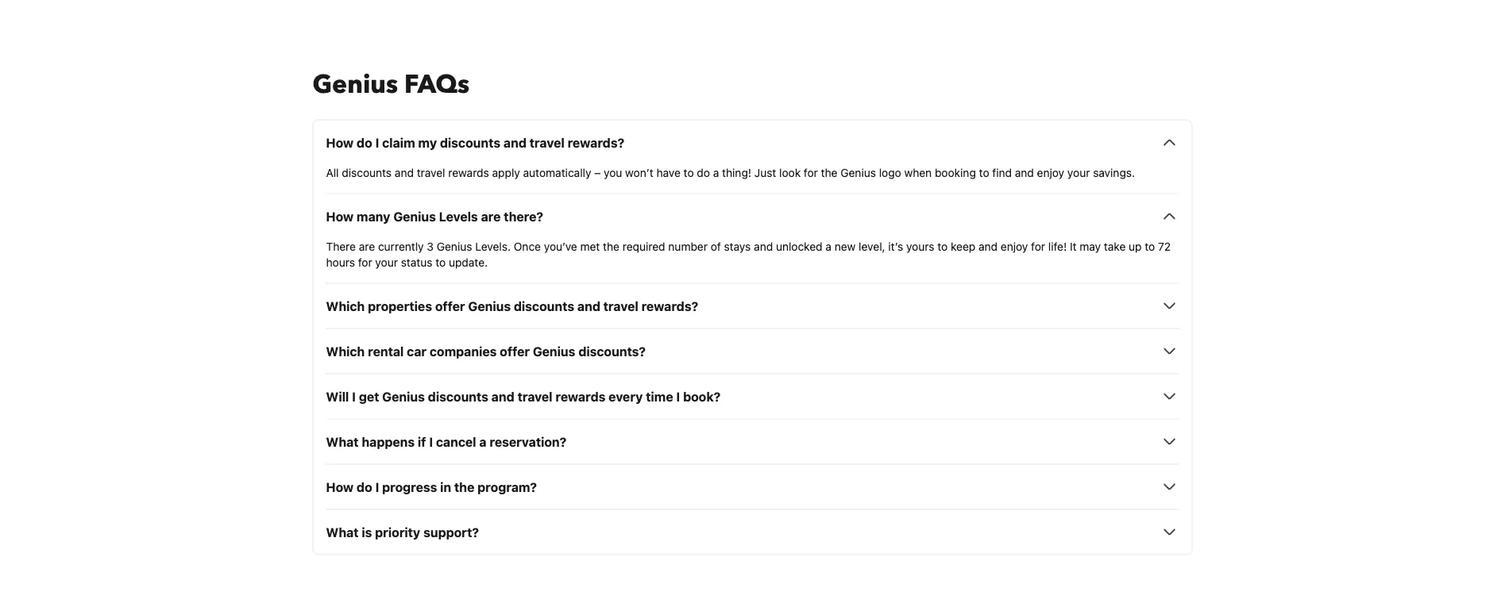 Task type: describe. For each thing, give the bounding box(es) containing it.
how many genius levels are there? button
[[326, 207, 1180, 226]]

i left get at the left of page
[[352, 389, 356, 404]]

get
[[359, 389, 379, 404]]

number
[[669, 240, 708, 253]]

will i get genius discounts and travel rewards every time i book?
[[326, 389, 721, 404]]

genius up currently
[[394, 209, 436, 224]]

2 vertical spatial for
[[358, 256, 372, 269]]

i inside what happens if i cancel a reservation? dropdown button
[[429, 435, 433, 450]]

update.
[[449, 256, 488, 269]]

to left 72
[[1145, 240, 1156, 253]]

what for what is priority support?
[[326, 525, 359, 540]]

genius inside 'dropdown button'
[[468, 299, 511, 314]]

discounts inside 'dropdown button'
[[514, 299, 575, 314]]

to left find
[[980, 166, 990, 179]]

and down the claim
[[395, 166, 414, 179]]

support?
[[424, 525, 479, 540]]

what happens if i cancel a reservation?
[[326, 435, 567, 450]]

my
[[418, 135, 437, 150]]

and inside dropdown button
[[504, 135, 527, 150]]

offer inside dropdown button
[[500, 344, 530, 359]]

met
[[581, 240, 600, 253]]

when
[[905, 166, 932, 179]]

required
[[623, 240, 666, 253]]

progress
[[382, 480, 437, 495]]

a inside dropdown button
[[480, 435, 487, 450]]

there are currently 3 genius levels. once you've met the required number of stays and unlocked a new level, it's yours to keep and enjoy for life! it may take up to 72 hours for your status to update.
[[326, 240, 1171, 269]]

discounts right all
[[342, 166, 392, 179]]

travel down my
[[417, 166, 445, 179]]

stays
[[724, 240, 751, 253]]

how do i progress in the program? button
[[326, 478, 1180, 497]]

which for which properties offer genius discounts and travel rewards?
[[326, 299, 365, 314]]

it's
[[889, 240, 904, 253]]

companies
[[430, 344, 497, 359]]

your inside there are currently 3 genius levels. once you've met the required number of stays and unlocked a new level, it's yours to keep and enjoy for life! it may take up to 72 hours for your status to update.
[[375, 256, 398, 269]]

genius up the claim
[[313, 67, 398, 102]]

find
[[993, 166, 1012, 179]]

3
[[427, 240, 434, 253]]

discounts inside dropdown button
[[428, 389, 489, 404]]

rewards inside dropdown button
[[556, 389, 606, 404]]

what is priority support? button
[[326, 523, 1180, 542]]

properties
[[368, 299, 432, 314]]

automatically
[[523, 166, 592, 179]]

what happens if i cancel a reservation? button
[[326, 433, 1180, 452]]

enjoy inside there are currently 3 genius levels. once you've met the required number of stays and unlocked a new level, it's yours to keep and enjoy for life! it may take up to 72 hours for your status to update.
[[1001, 240, 1029, 253]]

cancel
[[436, 435, 476, 450]]

1 horizontal spatial your
[[1068, 166, 1091, 179]]

life!
[[1049, 240, 1067, 253]]

how do i claim my discounts and travel rewards? button
[[326, 133, 1180, 152]]

is
[[362, 525, 372, 540]]

all
[[326, 166, 339, 179]]

are inside there are currently 3 genius levels. once you've met the required number of stays and unlocked a new level, it's yours to keep and enjoy for life! it may take up to 72 hours for your status to update.
[[359, 240, 375, 253]]

there
[[326, 240, 356, 253]]

book?
[[683, 389, 721, 404]]

thing!
[[722, 166, 752, 179]]

2 horizontal spatial for
[[1032, 240, 1046, 253]]

to right status
[[436, 256, 446, 269]]

claim
[[382, 135, 415, 150]]

level,
[[859, 240, 886, 253]]

logo
[[879, 166, 902, 179]]

genius inside there are currently 3 genius levels. once you've met the required number of stays and unlocked a new level, it's yours to keep and enjoy for life! it may take up to 72 hours for your status to update.
[[437, 240, 472, 253]]

and inside 'dropdown button'
[[578, 299, 601, 314]]

all discounts and travel rewards apply automatically – you won't have to do a thing! just look for the genius logo when booking to find and enjoy your savings.
[[326, 166, 1136, 179]]

and right find
[[1015, 166, 1035, 179]]

priority
[[375, 525, 421, 540]]

1 horizontal spatial a
[[713, 166, 719, 179]]

how for how many genius levels are there?
[[326, 209, 354, 224]]

a inside there are currently 3 genius levels. once you've met the required number of stays and unlocked a new level, it's yours to keep and enjoy for life! it may take up to 72 hours for your status to update.
[[826, 240, 832, 253]]

the inside dropdown button
[[455, 480, 475, 495]]

1 vertical spatial do
[[697, 166, 710, 179]]

which properties offer genius discounts and travel rewards?
[[326, 299, 699, 314]]

keep
[[951, 240, 976, 253]]

and right stays
[[754, 240, 773, 253]]

levels
[[439, 209, 478, 224]]

what for what happens if i cancel a reservation?
[[326, 435, 359, 450]]

i inside 'how do i claim my discounts and travel rewards?' dropdown button
[[376, 135, 379, 150]]

how do i claim my discounts and travel rewards?
[[326, 135, 625, 150]]

many
[[357, 209, 391, 224]]

once
[[514, 240, 541, 253]]

hours
[[326, 256, 355, 269]]

which rental car companies offer genius discounts?
[[326, 344, 646, 359]]



Task type: locate. For each thing, give the bounding box(es) containing it.
may
[[1080, 240, 1101, 253]]

offer
[[435, 299, 465, 314], [500, 344, 530, 359]]

of
[[711, 240, 721, 253]]

2 vertical spatial a
[[480, 435, 487, 450]]

1 horizontal spatial for
[[804, 166, 818, 179]]

genius left logo
[[841, 166, 876, 179]]

how inside dropdown button
[[326, 135, 354, 150]]

savings.
[[1094, 166, 1136, 179]]

2 how from the top
[[326, 209, 354, 224]]

travel up automatically
[[530, 135, 565, 150]]

if
[[418, 435, 426, 450]]

0 horizontal spatial rewards?
[[568, 135, 625, 150]]

offer up companies
[[435, 299, 465, 314]]

2 vertical spatial do
[[357, 480, 372, 495]]

rewards? inside dropdown button
[[568, 135, 625, 150]]

genius up update.
[[437, 240, 472, 253]]

how do i progress in the program?
[[326, 480, 537, 495]]

discounts right my
[[440, 135, 501, 150]]

offer down which properties offer genius discounts and travel rewards? in the left of the page
[[500, 344, 530, 359]]

discounts inside dropdown button
[[440, 135, 501, 150]]

and
[[504, 135, 527, 150], [395, 166, 414, 179], [1015, 166, 1035, 179], [754, 240, 773, 253], [979, 240, 998, 253], [578, 299, 601, 314], [492, 389, 515, 404]]

do left the claim
[[357, 135, 372, 150]]

2 vertical spatial the
[[455, 480, 475, 495]]

in
[[440, 480, 452, 495]]

what is priority support?
[[326, 525, 479, 540]]

just
[[755, 166, 777, 179]]

how left 'progress'
[[326, 480, 354, 495]]

for right hours
[[358, 256, 372, 269]]

and up "discounts?"
[[578, 299, 601, 314]]

the right look
[[821, 166, 838, 179]]

every
[[609, 389, 643, 404]]

which properties offer genius discounts and travel rewards? button
[[326, 297, 1180, 316]]

discounts up cancel
[[428, 389, 489, 404]]

1 which from the top
[[326, 299, 365, 314]]

which down hours
[[326, 299, 365, 314]]

take
[[1104, 240, 1126, 253]]

1 vertical spatial your
[[375, 256, 398, 269]]

what down will
[[326, 435, 359, 450]]

which for which rental car companies offer genius discounts?
[[326, 344, 365, 359]]

rewards? inside 'dropdown button'
[[642, 299, 699, 314]]

1 vertical spatial what
[[326, 525, 359, 540]]

enjoy right find
[[1038, 166, 1065, 179]]

2 vertical spatial how
[[326, 480, 354, 495]]

1 horizontal spatial offer
[[500, 344, 530, 359]]

reservation?
[[490, 435, 567, 450]]

genius right get at the left of page
[[382, 389, 425, 404]]

which
[[326, 299, 365, 314], [326, 344, 365, 359]]

–
[[595, 166, 601, 179]]

2 what from the top
[[326, 525, 359, 540]]

have
[[657, 166, 681, 179]]

1 how from the top
[[326, 135, 354, 150]]

travel
[[530, 135, 565, 150], [417, 166, 445, 179], [604, 299, 639, 314], [518, 389, 553, 404]]

0 horizontal spatial a
[[480, 435, 487, 450]]

0 vertical spatial what
[[326, 435, 359, 450]]

and down which rental car companies offer genius discounts?
[[492, 389, 515, 404]]

2 horizontal spatial a
[[826, 240, 832, 253]]

1 vertical spatial the
[[603, 240, 620, 253]]

72
[[1159, 240, 1171, 253]]

rewards?
[[568, 135, 625, 150], [642, 299, 699, 314]]

i right time
[[677, 389, 680, 404]]

won't
[[626, 166, 654, 179]]

enjoy
[[1038, 166, 1065, 179], [1001, 240, 1029, 253]]

0 horizontal spatial offer
[[435, 299, 465, 314]]

how for how do i claim my discounts and travel rewards?
[[326, 135, 354, 150]]

it
[[1070, 240, 1077, 253]]

1 vertical spatial for
[[1032, 240, 1046, 253]]

0 horizontal spatial enjoy
[[1001, 240, 1029, 253]]

rewards left every
[[556, 389, 606, 404]]

are
[[481, 209, 501, 224], [359, 240, 375, 253]]

how
[[326, 135, 354, 150], [326, 209, 354, 224], [326, 480, 354, 495]]

1 vertical spatial offer
[[500, 344, 530, 359]]

a
[[713, 166, 719, 179], [826, 240, 832, 253], [480, 435, 487, 450]]

yours
[[907, 240, 935, 253]]

your left the savings.
[[1068, 166, 1091, 179]]

time
[[646, 389, 674, 404]]

you
[[604, 166, 623, 179]]

look
[[780, 166, 801, 179]]

1 vertical spatial rewards?
[[642, 299, 699, 314]]

discounts
[[440, 135, 501, 150], [342, 166, 392, 179], [514, 299, 575, 314], [428, 389, 489, 404]]

rewards
[[448, 166, 489, 179], [556, 389, 606, 404]]

0 vertical spatial the
[[821, 166, 838, 179]]

to left keep
[[938, 240, 948, 253]]

0 vertical spatial rewards
[[448, 166, 489, 179]]

0 vertical spatial how
[[326, 135, 354, 150]]

0 horizontal spatial are
[[359, 240, 375, 253]]

will
[[326, 389, 349, 404]]

0 vertical spatial are
[[481, 209, 501, 224]]

the right in
[[455, 480, 475, 495]]

are up levels.
[[481, 209, 501, 224]]

and up apply
[[504, 135, 527, 150]]

how many genius levels are there?
[[326, 209, 544, 224]]

i
[[376, 135, 379, 150], [352, 389, 356, 404], [677, 389, 680, 404], [429, 435, 433, 450], [376, 480, 379, 495]]

travel up "reservation?"
[[518, 389, 553, 404]]

3 how from the top
[[326, 480, 354, 495]]

travel inside 'how do i claim my discounts and travel rewards?' dropdown button
[[530, 135, 565, 150]]

0 horizontal spatial for
[[358, 256, 372, 269]]

happens
[[362, 435, 415, 450]]

for right look
[[804, 166, 818, 179]]

rewards down how do i claim my discounts and travel rewards? on the top of page
[[448, 166, 489, 179]]

do for how do i progress in the program?
[[357, 480, 372, 495]]

and right keep
[[979, 240, 998, 253]]

your
[[1068, 166, 1091, 179], [375, 256, 398, 269]]

1 horizontal spatial are
[[481, 209, 501, 224]]

do left thing!
[[697, 166, 710, 179]]

0 horizontal spatial the
[[455, 480, 475, 495]]

rewards? up the "–"
[[568, 135, 625, 150]]

apply
[[492, 166, 520, 179]]

your down currently
[[375, 256, 398, 269]]

discounts down you've
[[514, 299, 575, 314]]

1 horizontal spatial rewards
[[556, 389, 606, 404]]

to right have
[[684, 166, 694, 179]]

program?
[[478, 480, 537, 495]]

which left rental
[[326, 344, 365, 359]]

i inside how do i progress in the program? dropdown button
[[376, 480, 379, 495]]

currently
[[378, 240, 424, 253]]

for left life!
[[1032, 240, 1046, 253]]

how for how do i progress in the program?
[[326, 480, 354, 495]]

travel up "discounts?"
[[604, 299, 639, 314]]

genius
[[313, 67, 398, 102], [841, 166, 876, 179], [394, 209, 436, 224], [437, 240, 472, 253], [468, 299, 511, 314], [533, 344, 576, 359], [382, 389, 425, 404]]

0 vertical spatial rewards?
[[568, 135, 625, 150]]

discounts?
[[579, 344, 646, 359]]

1 vertical spatial how
[[326, 209, 354, 224]]

are inside dropdown button
[[481, 209, 501, 224]]

do left 'progress'
[[357, 480, 372, 495]]

0 vertical spatial which
[[326, 299, 365, 314]]

offer inside 'dropdown button'
[[435, 299, 465, 314]]

genius up which rental car companies offer genius discounts?
[[468, 299, 511, 314]]

0 horizontal spatial your
[[375, 256, 398, 269]]

1 what from the top
[[326, 435, 359, 450]]

0 vertical spatial offer
[[435, 299, 465, 314]]

1 horizontal spatial rewards?
[[642, 299, 699, 314]]

the inside there are currently 3 genius levels. once you've met the required number of stays and unlocked a new level, it's yours to keep and enjoy for life! it may take up to 72 hours for your status to update.
[[603, 240, 620, 253]]

to
[[684, 166, 694, 179], [980, 166, 990, 179], [938, 240, 948, 253], [1145, 240, 1156, 253], [436, 256, 446, 269]]

status
[[401, 256, 433, 269]]

do
[[357, 135, 372, 150], [697, 166, 710, 179], [357, 480, 372, 495]]

the
[[821, 166, 838, 179], [603, 240, 620, 253], [455, 480, 475, 495]]

1 vertical spatial which
[[326, 344, 365, 359]]

rental
[[368, 344, 404, 359]]

1 vertical spatial are
[[359, 240, 375, 253]]

genius faqs
[[313, 67, 470, 102]]

0 vertical spatial do
[[357, 135, 372, 150]]

you've
[[544, 240, 578, 253]]

travel inside will i get genius discounts and travel rewards every time i book? dropdown button
[[518, 389, 553, 404]]

i right if on the left bottom of page
[[429, 435, 433, 450]]

unlocked
[[776, 240, 823, 253]]

0 vertical spatial a
[[713, 166, 719, 179]]

a right cancel
[[480, 435, 487, 450]]

will i get genius discounts and travel rewards every time i book? button
[[326, 387, 1180, 406]]

are right there on the top of page
[[359, 240, 375, 253]]

what
[[326, 435, 359, 450], [326, 525, 359, 540]]

up
[[1129, 240, 1142, 253]]

new
[[835, 240, 856, 253]]

i left the claim
[[376, 135, 379, 150]]

enjoy left life!
[[1001, 240, 1029, 253]]

car
[[407, 344, 427, 359]]

booking
[[935, 166, 977, 179]]

what left is
[[326, 525, 359, 540]]

1 vertical spatial enjoy
[[1001, 240, 1029, 253]]

which inside dropdown button
[[326, 344, 365, 359]]

2 horizontal spatial the
[[821, 166, 838, 179]]

0 vertical spatial for
[[804, 166, 818, 179]]

and inside dropdown button
[[492, 389, 515, 404]]

how up there on the top of page
[[326, 209, 354, 224]]

0 vertical spatial enjoy
[[1038, 166, 1065, 179]]

do inside dropdown button
[[357, 135, 372, 150]]

rewards? down number
[[642, 299, 699, 314]]

do for how do i claim my discounts and travel rewards?
[[357, 135, 372, 150]]

a left new
[[826, 240, 832, 253]]

do inside dropdown button
[[357, 480, 372, 495]]

i left 'progress'
[[376, 480, 379, 495]]

2 which from the top
[[326, 344, 365, 359]]

1 vertical spatial rewards
[[556, 389, 606, 404]]

1 horizontal spatial enjoy
[[1038, 166, 1065, 179]]

1 vertical spatial a
[[826, 240, 832, 253]]

which rental car companies offer genius discounts? button
[[326, 342, 1180, 361]]

1 horizontal spatial the
[[603, 240, 620, 253]]

genius up will i get genius discounts and travel rewards every time i book?
[[533, 344, 576, 359]]

which inside 'dropdown button'
[[326, 299, 365, 314]]

levels.
[[475, 240, 511, 253]]

0 horizontal spatial rewards
[[448, 166, 489, 179]]

a left thing!
[[713, 166, 719, 179]]

the right the met on the left top of the page
[[603, 240, 620, 253]]

faqs
[[405, 67, 470, 102]]

0 vertical spatial your
[[1068, 166, 1091, 179]]

travel inside the which properties offer genius discounts and travel rewards? 'dropdown button'
[[604, 299, 639, 314]]

there?
[[504, 209, 544, 224]]

how up all
[[326, 135, 354, 150]]



Task type: vqa. For each thing, say whether or not it's contained in the screenshot.
How Many Genius Levels Are There?
yes



